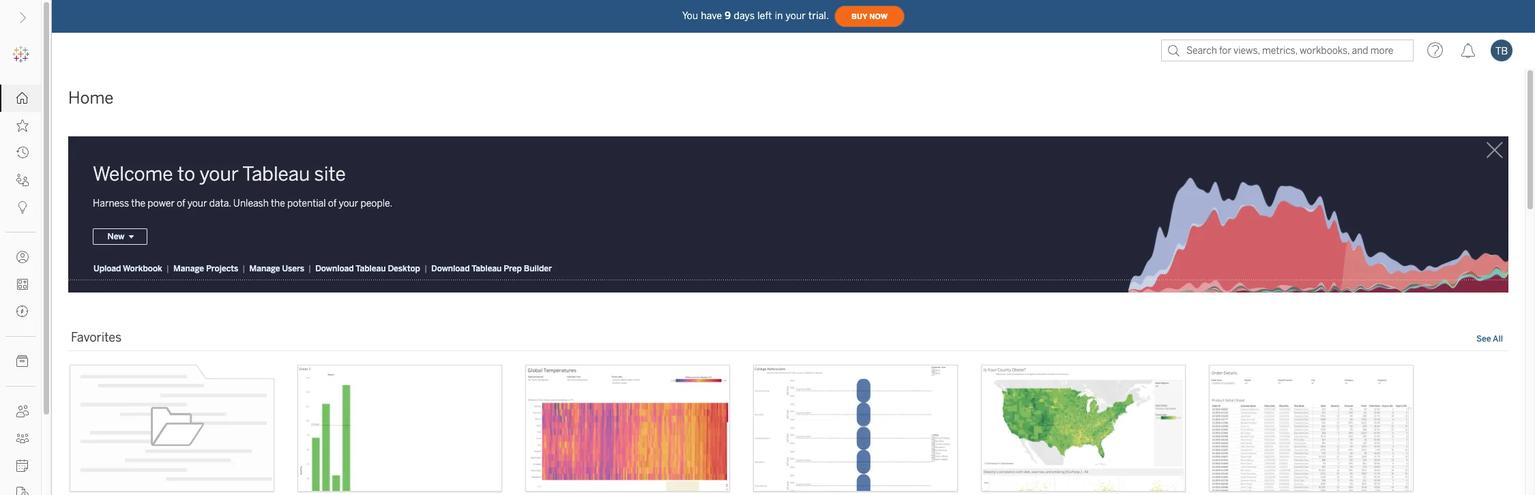 Task type: describe. For each thing, give the bounding box(es) containing it.
recents image
[[16, 147, 29, 159]]

manage users link
[[249, 264, 305, 275]]

your left "people."
[[339, 198, 358, 210]]

your left 'data.'
[[187, 198, 207, 210]]

groups image
[[16, 433, 29, 445]]

trial.
[[809, 10, 829, 21]]

favorites
[[71, 330, 122, 345]]

personal space image
[[16, 251, 29, 263]]

recommendations image
[[16, 201, 29, 214]]

2 | from the left
[[242, 264, 245, 274]]

navigation panel element
[[0, 41, 41, 495]]

buy
[[852, 12, 867, 21]]

all
[[1493, 335, 1503, 344]]

welcome to your tableau site
[[93, 163, 346, 186]]

home image
[[16, 92, 29, 104]]

2 horizontal spatial tableau
[[472, 264, 502, 274]]

see all
[[1476, 335, 1503, 344]]

days
[[734, 10, 755, 21]]

power
[[148, 198, 175, 210]]

desktop
[[388, 264, 420, 274]]

home
[[68, 88, 114, 108]]

favorites image
[[16, 119, 29, 132]]

left
[[758, 10, 772, 21]]

manage projects link
[[173, 264, 239, 275]]

2 manage from the left
[[249, 264, 280, 274]]

workbook
[[123, 264, 162, 274]]

1 of from the left
[[177, 198, 185, 210]]

site
[[314, 163, 346, 186]]

2 download from the left
[[431, 264, 470, 274]]

9
[[725, 10, 731, 21]]

see all link
[[1476, 333, 1503, 348]]

upload workbook button
[[93, 264, 163, 275]]

download tableau desktop link
[[315, 264, 421, 275]]

new
[[107, 232, 125, 242]]

data.
[[209, 198, 231, 210]]

4 | from the left
[[424, 264, 427, 274]]

1 manage from the left
[[173, 264, 204, 274]]

1 download from the left
[[315, 264, 354, 274]]

2 of from the left
[[328, 198, 337, 210]]

upload workbook | manage projects | manage users | download tableau desktop | download tableau prep builder
[[93, 264, 552, 274]]

now
[[869, 12, 888, 21]]

collections image
[[16, 278, 29, 291]]

2 the from the left
[[271, 198, 285, 210]]

current data set image
[[70, 365, 274, 492]]

you
[[682, 10, 698, 21]]

explore image
[[16, 306, 29, 318]]



Task type: vqa. For each thing, say whether or not it's contained in the screenshot.
the rightmost Tableau
yes



Task type: locate. For each thing, give the bounding box(es) containing it.
external assets image
[[16, 355, 29, 368]]

the
[[131, 198, 145, 210], [271, 198, 285, 210]]

of right potential
[[328, 198, 337, 210]]

tableau up unleash
[[242, 163, 310, 186]]

harness
[[93, 198, 129, 210]]

| right projects
[[242, 264, 245, 274]]

3 | from the left
[[308, 264, 311, 274]]

people.
[[361, 198, 392, 210]]

tableau
[[242, 163, 310, 186], [356, 264, 386, 274], [472, 264, 502, 274]]

manage left projects
[[173, 264, 204, 274]]

see
[[1476, 335, 1491, 344]]

download right 'desktop'
[[431, 264, 470, 274]]

0 horizontal spatial download
[[315, 264, 354, 274]]

your right 'in'
[[786, 10, 806, 21]]

of
[[177, 198, 185, 210], [328, 198, 337, 210]]

tableau left 'desktop'
[[356, 264, 386, 274]]

you have 9 days left in your trial.
[[682, 10, 829, 21]]

1 horizontal spatial manage
[[249, 264, 280, 274]]

main navigation. press the up and down arrow keys to access links. element
[[0, 85, 41, 495]]

download
[[315, 264, 354, 274], [431, 264, 470, 274]]

shared with me image
[[16, 174, 29, 186]]

new button
[[93, 229, 147, 245]]

unleash
[[233, 198, 269, 210]]

0 horizontal spatial tableau
[[242, 163, 310, 186]]

0 horizontal spatial the
[[131, 198, 145, 210]]

1 horizontal spatial the
[[271, 198, 285, 210]]

have
[[701, 10, 722, 21]]

harness the power of your data. unleash the potential of your people.
[[93, 198, 392, 210]]

welcome
[[93, 163, 173, 186]]

users image
[[16, 405, 29, 418]]

1 horizontal spatial of
[[328, 198, 337, 210]]

1 | from the left
[[166, 264, 169, 274]]

download right 'users'
[[315, 264, 354, 274]]

jobs image
[[16, 487, 29, 495]]

0 horizontal spatial of
[[177, 198, 185, 210]]

the left power
[[131, 198, 145, 210]]

schedules image
[[16, 460, 29, 472]]

your
[[786, 10, 806, 21], [199, 163, 239, 186], [187, 198, 207, 210], [339, 198, 358, 210]]

buy now button
[[834, 5, 905, 27]]

the right unleash
[[271, 198, 285, 210]]

| right the workbook
[[166, 264, 169, 274]]

|
[[166, 264, 169, 274], [242, 264, 245, 274], [308, 264, 311, 274], [424, 264, 427, 274]]

| right 'users'
[[308, 264, 311, 274]]

1 horizontal spatial download
[[431, 264, 470, 274]]

manage
[[173, 264, 204, 274], [249, 264, 280, 274]]

tableau left prep
[[472, 264, 502, 274]]

potential
[[287, 198, 326, 210]]

| right 'desktop'
[[424, 264, 427, 274]]

users
[[282, 264, 304, 274]]

buy now
[[852, 12, 888, 21]]

your up 'data.'
[[199, 163, 239, 186]]

upload
[[93, 264, 121, 274]]

prep
[[504, 264, 522, 274]]

to
[[177, 163, 195, 186]]

of right power
[[177, 198, 185, 210]]

manage left 'users'
[[249, 264, 280, 274]]

builder
[[524, 264, 552, 274]]

1 horizontal spatial tableau
[[356, 264, 386, 274]]

in
[[775, 10, 783, 21]]

projects
[[206, 264, 238, 274]]

0 horizontal spatial manage
[[173, 264, 204, 274]]

1 the from the left
[[131, 198, 145, 210]]

download tableau prep builder link
[[431, 264, 553, 275]]



